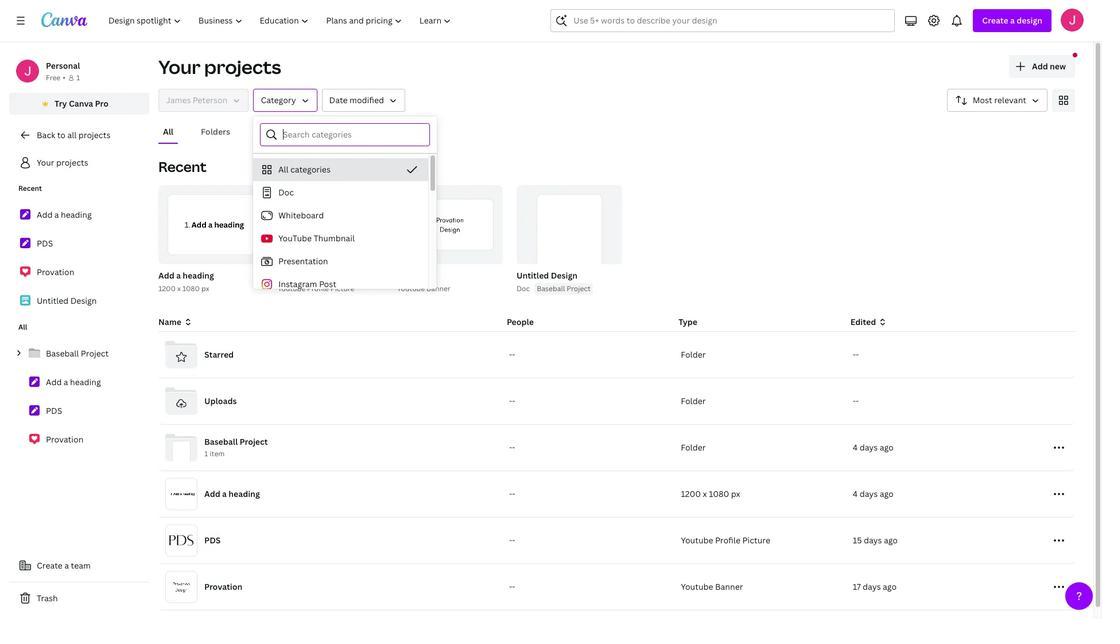 Task type: locate. For each thing, give the bounding box(es) containing it.
add inside add new "dropdown button"
[[1032, 61, 1048, 72]]

0 vertical spatial x
[[177, 284, 181, 294]]

Owner button
[[158, 89, 249, 112]]

0 horizontal spatial 1080
[[182, 284, 200, 294]]

1 horizontal spatial banner
[[715, 582, 743, 593]]

0 vertical spatial 4
[[853, 443, 858, 453]]

1 horizontal spatial untitled
[[517, 270, 549, 281]]

1
[[76, 73, 80, 83], [237, 251, 241, 259], [204, 450, 208, 459]]

design up baseball project button
[[551, 270, 577, 281]]

doc up whiteboard
[[278, 187, 294, 198]]

2 4 from the top
[[853, 489, 858, 500]]

1200
[[158, 284, 176, 294], [681, 489, 701, 500]]

0 vertical spatial provation link
[[9, 261, 149, 285]]

top level navigation element
[[101, 9, 461, 32]]

design inside 'link'
[[70, 296, 97, 307]]

0 horizontal spatial doc
[[278, 187, 294, 198]]

people
[[507, 317, 534, 328]]

projects up the peterson
[[204, 55, 281, 79]]

untitled design up baseball project button
[[517, 270, 577, 281]]

0 vertical spatial baseball project
[[537, 284, 591, 294]]

0 vertical spatial recent
[[158, 157, 207, 176]]

instagram
[[278, 279, 317, 290]]

all categories
[[278, 164, 331, 175]]

-
[[509, 350, 512, 360], [512, 350, 515, 360], [853, 350, 856, 360], [856, 350, 859, 360], [509, 396, 512, 407], [512, 396, 515, 407], [853, 396, 856, 407], [856, 396, 859, 407], [509, 443, 512, 453], [512, 443, 515, 453], [509, 489, 512, 500], [512, 489, 515, 500], [509, 536, 512, 546], [512, 536, 515, 546], [509, 582, 512, 593], [512, 582, 515, 593]]

presentation option
[[253, 250, 428, 273]]

list box
[[253, 158, 428, 618]]

x down add a heading "button"
[[177, 284, 181, 294]]

baseball project button
[[535, 284, 593, 295]]

0 vertical spatial 1
[[76, 73, 80, 83]]

add a heading down your projects 'link'
[[37, 210, 92, 220]]

create for create a design
[[982, 15, 1008, 26]]

px down add a heading "button"
[[201, 284, 209, 294]]

1 4 from the top
[[853, 443, 858, 453]]

your projects up the peterson
[[158, 55, 281, 79]]

0 vertical spatial design
[[551, 270, 577, 281]]

add a heading down baseball project link
[[46, 377, 101, 388]]

create inside "create a design" dropdown button
[[982, 15, 1008, 26]]

0 vertical spatial untitled design
[[517, 270, 577, 281]]

0 vertical spatial banner
[[427, 284, 450, 294]]

0 horizontal spatial banner
[[427, 284, 450, 294]]

2 folder from the top
[[681, 396, 706, 407]]

--
[[509, 350, 515, 360], [853, 350, 859, 360], [509, 396, 515, 407], [853, 396, 859, 407], [509, 443, 515, 453], [509, 489, 515, 500], [509, 536, 515, 546], [509, 582, 515, 593]]

1 4 days ago from the top
[[853, 443, 894, 453]]

a down your projects 'link'
[[54, 210, 59, 220]]

your down the back
[[37, 157, 54, 168]]

baseball inside button
[[537, 284, 565, 294]]

0 vertical spatial picture
[[331, 284, 354, 294]]

0 horizontal spatial picture
[[331, 284, 354, 294]]

1 vertical spatial your projects
[[37, 157, 88, 168]]

doc down untitled design button on the top of page
[[517, 284, 530, 294]]

0 vertical spatial 4 days ago
[[853, 443, 894, 453]]

youtube thumbnail button
[[253, 227, 428, 250]]

try canva pro button
[[9, 93, 149, 115]]

Date modified button
[[322, 89, 405, 112]]

None search field
[[551, 9, 895, 32]]

1 vertical spatial untitled
[[37, 296, 68, 307]]

heading down the baseball project 1 item
[[229, 489, 260, 500]]

1 vertical spatial baseball
[[46, 348, 79, 359]]

a
[[1010, 15, 1015, 26], [54, 210, 59, 220], [176, 270, 181, 281], [64, 377, 68, 388], [222, 489, 227, 500], [64, 561, 69, 572]]

4 for folder
[[853, 443, 858, 453]]

your projects down to
[[37, 157, 88, 168]]

name button
[[158, 316, 193, 329]]

1 vertical spatial projects
[[79, 130, 110, 141]]

whiteboard option
[[253, 204, 428, 227]]

1 vertical spatial px
[[731, 489, 740, 500]]

projects right all
[[79, 130, 110, 141]]

1 vertical spatial doc
[[517, 284, 530, 294]]

list
[[9, 203, 149, 313], [9, 342, 149, 452]]

pds button
[[278, 269, 294, 284]]

create left team at left
[[37, 561, 62, 572]]

create a team
[[37, 561, 91, 572]]

1 add a heading link from the top
[[9, 203, 149, 227]]

2 horizontal spatial 1
[[237, 251, 241, 259]]

4 days ago for 1200 x 1080 px
[[853, 489, 894, 500]]

date
[[329, 95, 348, 106]]

provation
[[37, 267, 74, 278], [397, 270, 435, 281], [46, 435, 83, 445], [204, 582, 242, 593]]

youtube down pds button
[[278, 284, 305, 294]]

4 for 1200 x 1080 px
[[853, 489, 858, 500]]

Category button
[[253, 89, 317, 112]]

add inside add a heading 1200 x 1080 px
[[158, 270, 174, 281]]

1 horizontal spatial 1200
[[681, 489, 701, 500]]

youtube inside provation youtube banner
[[397, 284, 425, 294]]

0 horizontal spatial all
[[18, 323, 27, 332]]

create
[[982, 15, 1008, 26], [37, 561, 62, 572]]

most relevant
[[973, 95, 1026, 106]]

0 vertical spatial folder
[[681, 350, 706, 360]]

1080 down add a heading "button"
[[182, 284, 200, 294]]

type
[[679, 317, 697, 328]]

projects inside 'link'
[[56, 157, 88, 168]]

doc option
[[253, 181, 428, 204]]

0 horizontal spatial create
[[37, 561, 62, 572]]

peterson
[[193, 95, 228, 106]]

modified
[[350, 95, 384, 106]]

all button
[[158, 121, 178, 143]]

youtube down provation button
[[397, 284, 425, 294]]

1080 inside add a heading 1200 x 1080 px
[[182, 284, 200, 294]]

1 vertical spatial 4 days ago
[[853, 489, 894, 500]]

1 horizontal spatial all
[[163, 126, 173, 137]]

design inside button
[[551, 270, 577, 281]]

1200 inside add a heading 1200 x 1080 px
[[158, 284, 176, 294]]

folder for uploads
[[681, 396, 706, 407]]

heading down your projects 'link'
[[61, 210, 92, 220]]

days
[[860, 443, 878, 453], [860, 489, 878, 500], [864, 536, 882, 546], [863, 582, 881, 593]]

youtube
[[278, 284, 305, 294], [397, 284, 425, 294], [681, 536, 713, 546], [681, 582, 713, 593]]

0 vertical spatial pds link
[[9, 232, 149, 256]]

1 vertical spatial picture
[[742, 536, 770, 546]]

baseball project down untitled design 'link'
[[46, 348, 109, 359]]

baseball project inside button
[[537, 284, 591, 294]]

doc
[[278, 187, 294, 198], [517, 284, 530, 294]]

2 provation link from the top
[[9, 428, 149, 452]]

0 horizontal spatial profile
[[307, 284, 329, 294]]

4
[[853, 443, 858, 453], [853, 489, 858, 500]]

untitled inside 'link'
[[37, 296, 68, 307]]

0 horizontal spatial your projects
[[37, 157, 88, 168]]

baseball project down untitled design button on the top of page
[[537, 284, 591, 294]]

2 vertical spatial all
[[18, 323, 27, 332]]

untitled design up baseball project link
[[37, 296, 97, 307]]

0 vertical spatial your projects
[[158, 55, 281, 79]]

0 vertical spatial your
[[158, 55, 201, 79]]

add a heading link down baseball project link
[[9, 371, 149, 395]]

projects down all
[[56, 157, 88, 168]]

trash
[[37, 594, 58, 604]]

0 vertical spatial baseball
[[537, 284, 565, 294]]

1 horizontal spatial recent
[[158, 157, 207, 176]]

0 vertical spatial projects
[[204, 55, 281, 79]]

0 vertical spatial profile
[[307, 284, 329, 294]]

create left design
[[982, 15, 1008, 26]]

2 vertical spatial projects
[[56, 157, 88, 168]]

james peterson
[[166, 95, 228, 106]]

1 vertical spatial provation link
[[9, 428, 149, 452]]

1 vertical spatial pds link
[[9, 400, 149, 424]]

recent down your projects 'link'
[[18, 184, 42, 193]]

1 horizontal spatial project
[[240, 437, 268, 448]]

folder for starred
[[681, 350, 706, 360]]

0 horizontal spatial design
[[70, 296, 97, 307]]

baseball project 1 item
[[204, 437, 268, 459]]

a left team at left
[[64, 561, 69, 572]]

1 folder from the top
[[681, 350, 706, 360]]

0 vertical spatial doc
[[278, 187, 294, 198]]

category
[[261, 95, 296, 106]]

your up james
[[158, 55, 201, 79]]

1 left of
[[237, 251, 241, 259]]

0 horizontal spatial untitled
[[37, 296, 68, 307]]

0 horizontal spatial px
[[201, 284, 209, 294]]

1 horizontal spatial doc
[[517, 284, 530, 294]]

1 horizontal spatial profile
[[715, 536, 740, 546]]

1 vertical spatial untitled design
[[37, 296, 97, 307]]

heading down baseball project link
[[70, 377, 101, 388]]

2 vertical spatial folder
[[681, 443, 706, 453]]

1 horizontal spatial 1
[[204, 450, 208, 459]]

youtube down youtube profile picture
[[681, 582, 713, 593]]

1 vertical spatial your
[[37, 157, 54, 168]]

baseball down untitled design button on the top of page
[[537, 284, 565, 294]]

all
[[67, 130, 77, 141]]

all categories button
[[253, 158, 428, 181]]

1 vertical spatial profile
[[715, 536, 740, 546]]

your projects
[[158, 55, 281, 79], [37, 157, 88, 168]]

1 vertical spatial add a heading
[[46, 377, 101, 388]]

youtube inside pds youtube profile picture
[[278, 284, 305, 294]]

create a design button
[[973, 9, 1052, 32]]

1 vertical spatial project
[[81, 348, 109, 359]]

1 vertical spatial 1080
[[709, 489, 729, 500]]

1 horizontal spatial untitled design
[[517, 270, 577, 281]]

youtube thumbnail
[[278, 233, 355, 244]]

your
[[158, 55, 201, 79], [37, 157, 54, 168]]

0 horizontal spatial 1200
[[158, 284, 176, 294]]

baseball down untitled design 'link'
[[46, 348, 79, 359]]

x up youtube profile picture
[[703, 489, 707, 500]]

2 4 days ago from the top
[[853, 489, 894, 500]]

1 horizontal spatial baseball project
[[537, 284, 591, 294]]

2 list from the top
[[9, 342, 149, 452]]

2 vertical spatial project
[[240, 437, 268, 448]]

0 vertical spatial all
[[163, 126, 173, 137]]

banner
[[427, 284, 450, 294], [715, 582, 743, 593]]

1 inside the baseball project 1 item
[[204, 450, 208, 459]]

all
[[163, 126, 173, 137], [278, 164, 288, 175], [18, 323, 27, 332]]

youtube
[[278, 233, 312, 244]]

a inside add a heading 1200 x 1080 px
[[176, 270, 181, 281]]

1 vertical spatial baseball project
[[46, 348, 109, 359]]

create inside create a team button
[[37, 561, 62, 572]]

pds link
[[9, 232, 149, 256], [9, 400, 149, 424]]

2 vertical spatial baseball
[[204, 437, 238, 448]]

james peterson image
[[1061, 9, 1084, 32]]

provation link
[[9, 261, 149, 285], [9, 428, 149, 452]]

2 vertical spatial 1
[[204, 450, 208, 459]]

0 horizontal spatial recent
[[18, 184, 42, 193]]

free •
[[46, 73, 65, 83]]

all categories option
[[253, 158, 428, 181]]

add a heading link down your projects 'link'
[[9, 203, 149, 227]]

1080
[[182, 284, 200, 294], [709, 489, 729, 500]]

banner down provation button
[[427, 284, 450, 294]]

add
[[1032, 61, 1048, 72], [37, 210, 52, 220], [158, 270, 174, 281], [46, 377, 62, 388], [204, 489, 220, 500]]

•
[[63, 73, 65, 83]]

0 vertical spatial list
[[9, 203, 149, 313]]

folder
[[681, 350, 706, 360], [681, 396, 706, 407], [681, 443, 706, 453]]

recent down "all" button
[[158, 157, 207, 176]]

1 horizontal spatial baseball
[[204, 437, 238, 448]]

0 vertical spatial 1200
[[158, 284, 176, 294]]

0 vertical spatial project
[[567, 284, 591, 294]]

1080 up youtube profile picture
[[709, 489, 729, 500]]

1 vertical spatial 1
[[237, 251, 241, 259]]

px up youtube profile picture
[[731, 489, 740, 500]]

profile
[[307, 284, 329, 294], [715, 536, 740, 546]]

post
[[319, 279, 336, 290]]

instagram post
[[278, 279, 336, 290]]

untitled inside button
[[517, 270, 549, 281]]

2 horizontal spatial all
[[278, 164, 288, 175]]

heading up name button
[[183, 270, 214, 281]]

2 pds link from the top
[[9, 400, 149, 424]]

design
[[551, 270, 577, 281], [70, 296, 97, 307]]

1 for 1
[[76, 73, 80, 83]]

picture
[[331, 284, 354, 294], [742, 536, 770, 546]]

add a heading down item
[[204, 489, 260, 500]]

a left design
[[1010, 15, 1015, 26]]

1 vertical spatial banner
[[715, 582, 743, 593]]

uploads
[[204, 396, 237, 407]]

x inside add a heading 1200 x 1080 px
[[177, 284, 181, 294]]

1 vertical spatial list
[[9, 342, 149, 452]]

of
[[242, 251, 251, 259]]

doc inside button
[[278, 187, 294, 198]]

untitled design
[[517, 270, 577, 281], [37, 296, 97, 307]]

trash link
[[9, 588, 149, 611]]

untitled
[[517, 270, 549, 281], [37, 296, 68, 307]]

list box containing all categories
[[253, 158, 428, 618]]

baseball up item
[[204, 437, 238, 448]]

all inside option
[[278, 164, 288, 175]]

a up name button
[[176, 270, 181, 281]]

1 vertical spatial 4
[[853, 489, 858, 500]]

banner down youtube profile picture
[[715, 582, 743, 593]]

1 horizontal spatial x
[[703, 489, 707, 500]]

2 horizontal spatial project
[[567, 284, 591, 294]]

back to all projects
[[37, 130, 110, 141]]

presentation button
[[253, 250, 428, 273]]

add a heading link
[[9, 203, 149, 227], [9, 371, 149, 395]]

px
[[201, 284, 209, 294], [731, 489, 740, 500]]

1 horizontal spatial design
[[551, 270, 577, 281]]

1 left item
[[204, 450, 208, 459]]

1 horizontal spatial create
[[982, 15, 1008, 26]]

design
[[1017, 15, 1042, 26]]

youtube profile picture
[[681, 536, 770, 546]]

0 horizontal spatial project
[[81, 348, 109, 359]]

banner inside provation youtube banner
[[427, 284, 450, 294]]

1 vertical spatial create
[[37, 561, 62, 572]]

recent
[[158, 157, 207, 176], [18, 184, 42, 193]]

0 vertical spatial untitled
[[517, 270, 549, 281]]

1 vertical spatial folder
[[681, 396, 706, 407]]

designs button
[[253, 121, 293, 143]]

project inside button
[[567, 284, 591, 294]]

create a design
[[982, 15, 1042, 26]]

1 vertical spatial design
[[70, 296, 97, 307]]

a down item
[[222, 489, 227, 500]]

0 horizontal spatial untitled design
[[37, 296, 97, 307]]

1 right •
[[76, 73, 80, 83]]

0 vertical spatial 1080
[[182, 284, 200, 294]]

0 vertical spatial add a heading link
[[9, 203, 149, 227]]

0 vertical spatial px
[[201, 284, 209, 294]]

design up baseball project link
[[70, 296, 97, 307]]

1 list from the top
[[9, 203, 149, 313]]



Task type: describe. For each thing, give the bounding box(es) containing it.
name
[[158, 317, 181, 328]]

1200 x 1080 px
[[681, 489, 740, 500]]

team
[[71, 561, 91, 572]]

picture inside pds youtube profile picture
[[331, 284, 354, 294]]

your projects link
[[9, 152, 149, 174]]

ago for banner
[[883, 582, 897, 593]]

whiteboard
[[278, 210, 324, 221]]

try
[[55, 98, 67, 109]]

all for "all" button
[[163, 126, 173, 137]]

add a heading 1200 x 1080 px
[[158, 270, 214, 294]]

new
[[1050, 61, 1066, 72]]

edited button
[[851, 316, 1013, 329]]

1 vertical spatial x
[[703, 489, 707, 500]]

17
[[853, 582, 861, 593]]

instagram post button
[[253, 273, 428, 296]]

presentation
[[278, 256, 328, 267]]

1 vertical spatial recent
[[18, 184, 42, 193]]

3 folder from the top
[[681, 443, 706, 453]]

back to all projects link
[[9, 124, 149, 147]]

15
[[853, 536, 862, 546]]

a down baseball project link
[[64, 377, 68, 388]]

designs
[[258, 126, 288, 137]]

heading inside add a heading 1200 x 1080 px
[[183, 270, 214, 281]]

px inside add a heading 1200 x 1080 px
[[201, 284, 209, 294]]

james
[[166, 95, 191, 106]]

most
[[973, 95, 992, 106]]

add a heading button
[[158, 269, 214, 284]]

17 days ago
[[853, 582, 897, 593]]

provation youtube banner
[[397, 270, 450, 294]]

instagram post option
[[253, 273, 428, 296]]

categories
[[290, 164, 331, 175]]

baseball project inside list
[[46, 348, 109, 359]]

project inside the baseball project 1 item
[[240, 437, 268, 448]]

starred
[[204, 350, 234, 360]]

baseball inside the baseball project 1 item
[[204, 437, 238, 448]]

thumbnail
[[314, 233, 355, 244]]

ago for profile
[[884, 536, 898, 546]]

doc button
[[253, 181, 428, 204]]

1 horizontal spatial your
[[158, 55, 201, 79]]

try canva pro
[[55, 98, 108, 109]]

youtube banner
[[681, 582, 743, 593]]

days for banner
[[863, 582, 881, 593]]

0 vertical spatial add a heading
[[37, 210, 92, 220]]

days for profile
[[864, 536, 882, 546]]

edited
[[851, 317, 876, 328]]

provation button
[[397, 269, 435, 284]]

1 pds link from the top
[[9, 232, 149, 256]]

to
[[57, 130, 65, 141]]

1 for 1 of 2
[[237, 251, 241, 259]]

all for all categories
[[278, 164, 288, 175]]

1 provation link from the top
[[9, 261, 149, 285]]

1 horizontal spatial px
[[731, 489, 740, 500]]

2
[[253, 251, 256, 259]]

15 days ago
[[853, 536, 898, 546]]

4 days ago for folder
[[853, 443, 894, 453]]

add new button
[[1009, 55, 1075, 78]]

list containing add a heading
[[9, 203, 149, 313]]

back
[[37, 130, 55, 141]]

1 of 2
[[237, 251, 256, 259]]

0 horizontal spatial baseball
[[46, 348, 79, 359]]

untitled design link
[[9, 289, 149, 313]]

folders
[[201, 126, 230, 137]]

your projects inside 'link'
[[37, 157, 88, 168]]

Sort by button
[[947, 89, 1048, 112]]

add new
[[1032, 61, 1066, 72]]

canva
[[69, 98, 93, 109]]

ago for x
[[880, 489, 894, 500]]

pds inside pds youtube profile picture
[[278, 270, 294, 281]]

relevant
[[994, 95, 1026, 106]]

create for create a team
[[37, 561, 62, 572]]

2 vertical spatial add a heading
[[204, 489, 260, 500]]

list containing baseball project
[[9, 342, 149, 452]]

untitled design button
[[517, 269, 577, 284]]

a inside dropdown button
[[1010, 15, 1015, 26]]

your inside 'link'
[[37, 157, 54, 168]]

pro
[[95, 98, 108, 109]]

Search categories search field
[[283, 124, 422, 146]]

days for x
[[860, 489, 878, 500]]

1 horizontal spatial 1080
[[709, 489, 729, 500]]

personal
[[46, 60, 80, 71]]

create a team button
[[9, 555, 149, 578]]

folders button
[[196, 121, 235, 143]]

free
[[46, 73, 60, 83]]

1 vertical spatial 1200
[[681, 489, 701, 500]]

2 add a heading link from the top
[[9, 371, 149, 395]]

item
[[210, 450, 225, 459]]

untitled design inside 'link'
[[37, 296, 97, 307]]

Search search field
[[574, 10, 872, 32]]

a inside button
[[64, 561, 69, 572]]

1 horizontal spatial your projects
[[158, 55, 281, 79]]

provation inside provation youtube banner
[[397, 270, 435, 281]]

1 horizontal spatial picture
[[742, 536, 770, 546]]

youtube thumbnail option
[[253, 227, 428, 250]]

pds youtube profile picture
[[278, 270, 354, 294]]

baseball project link
[[9, 342, 149, 366]]

profile inside pds youtube profile picture
[[307, 284, 329, 294]]

youtube down 1200 x 1080 px
[[681, 536, 713, 546]]

whiteboard button
[[253, 204, 428, 227]]

date modified
[[329, 95, 384, 106]]



Task type: vqa. For each thing, say whether or not it's contained in the screenshot.
Starred Folder
yes



